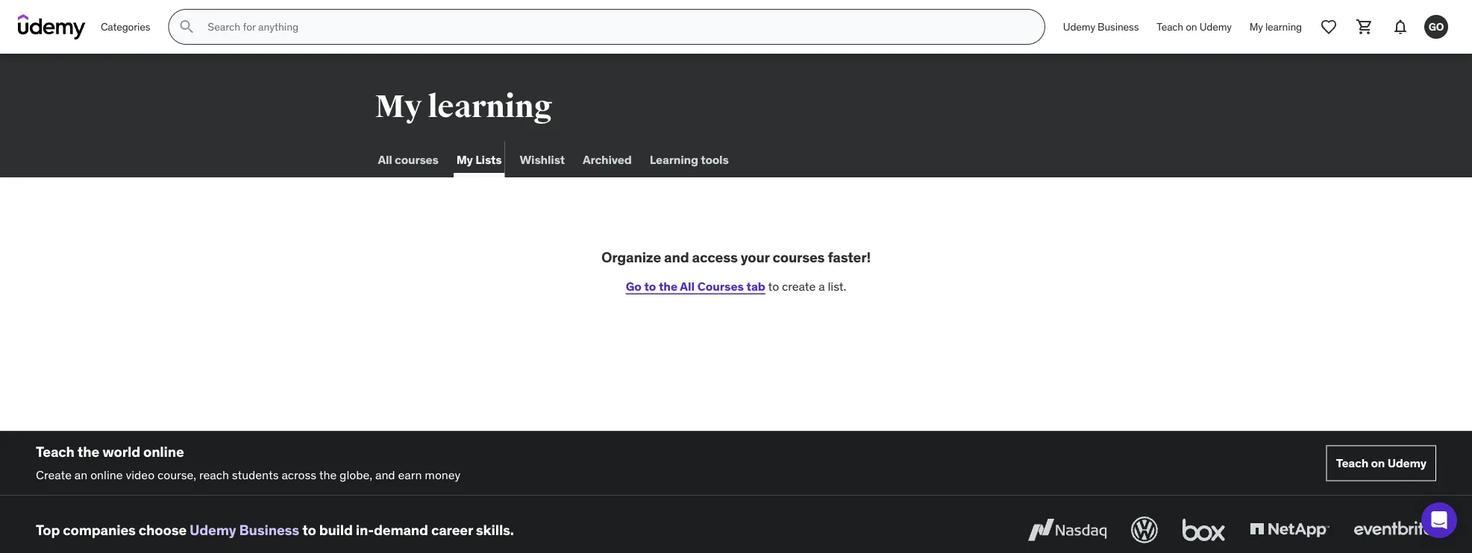 Task type: describe. For each thing, give the bounding box(es) containing it.
companies
[[63, 521, 136, 539]]

lists
[[475, 152, 502, 167]]

1 vertical spatial my learning
[[375, 87, 552, 126]]

archived link
[[580, 142, 635, 178]]

organize
[[601, 248, 661, 266]]

udemy image
[[18, 14, 86, 40]]

1 horizontal spatial to
[[644, 279, 656, 294]]

wishlist link
[[517, 142, 568, 178]]

in-
[[356, 521, 374, 539]]

netapp image
[[1247, 514, 1333, 547]]

money
[[425, 467, 461, 483]]

1 horizontal spatial on
[[1371, 456, 1385, 471]]

a
[[819, 279, 825, 294]]

wishlist image
[[1320, 18, 1338, 36]]

tab
[[747, 279, 766, 294]]

choose
[[139, 521, 187, 539]]

faster!
[[828, 248, 871, 266]]

earn
[[398, 467, 422, 483]]

all courses
[[378, 152, 439, 167]]

nasdaq image
[[1025, 514, 1110, 547]]

0 horizontal spatial online
[[90, 467, 123, 483]]

categories
[[101, 20, 150, 33]]

my for my lists link
[[457, 152, 473, 167]]

globe,
[[340, 467, 372, 483]]

0 horizontal spatial to
[[302, 521, 316, 539]]

0 vertical spatial learning
[[1266, 20, 1302, 33]]

1 horizontal spatial teach
[[1157, 20, 1184, 33]]

top companies choose udemy business to build in-demand career skills.
[[36, 521, 514, 539]]

1 vertical spatial business
[[239, 521, 299, 539]]

go
[[1429, 20, 1444, 33]]

Search for anything text field
[[205, 14, 1027, 40]]

learning
[[650, 152, 698, 167]]

teach the world online create an online video course, reach students across the globe, and earn money
[[36, 443, 461, 483]]

my lists
[[457, 152, 502, 167]]

teach on udemy for bottommost teach on udemy link
[[1336, 456, 1427, 471]]

tools
[[701, 152, 729, 167]]

0 vertical spatial and
[[664, 248, 689, 266]]

my learning link
[[1241, 9, 1311, 45]]

eventbrite image
[[1351, 514, 1436, 547]]

box image
[[1179, 514, 1229, 547]]

teach inside teach the world online create an online video course, reach students across the globe, and earn money
[[36, 443, 74, 461]]

2 horizontal spatial to
[[768, 279, 779, 294]]

go to the all courses tab to create a list.
[[626, 279, 846, 294]]

udemy business
[[1063, 20, 1139, 33]]

0 vertical spatial my learning
[[1250, 20, 1302, 33]]

an
[[75, 467, 88, 483]]

2 horizontal spatial teach
[[1336, 456, 1369, 471]]

create
[[36, 467, 72, 483]]

create
[[782, 279, 816, 294]]

archived
[[583, 152, 632, 167]]



Task type: locate. For each thing, give the bounding box(es) containing it.
teach on udemy for teach on udemy link to the top
[[1157, 20, 1232, 33]]

learning tools
[[650, 152, 729, 167]]

to right the go at left bottom
[[644, 279, 656, 294]]

1 horizontal spatial teach on udemy link
[[1327, 446, 1436, 482]]

2 horizontal spatial the
[[659, 279, 678, 294]]

0 horizontal spatial courses
[[395, 152, 439, 167]]

1 horizontal spatial online
[[143, 443, 184, 461]]

my for my learning link
[[1250, 20, 1263, 33]]

0 horizontal spatial learning
[[427, 87, 552, 126]]

my lists link
[[454, 142, 505, 178]]

my learning up my lists
[[375, 87, 552, 126]]

my up all courses
[[375, 87, 422, 126]]

0 horizontal spatial teach on udemy
[[1157, 20, 1232, 33]]

0 horizontal spatial my learning
[[375, 87, 552, 126]]

courses
[[698, 279, 744, 294]]

on
[[1186, 20, 1197, 33], [1371, 456, 1385, 471]]

go to the all courses tab link
[[626, 279, 766, 294]]

0 vertical spatial all
[[378, 152, 392, 167]]

2 vertical spatial my
[[457, 152, 473, 167]]

the left globe,
[[319, 467, 337, 483]]

0 vertical spatial teach on udemy link
[[1148, 9, 1241, 45]]

teach on udemy
[[1157, 20, 1232, 33], [1336, 456, 1427, 471]]

0 horizontal spatial teach
[[36, 443, 74, 461]]

and
[[664, 248, 689, 266], [375, 467, 395, 483]]

course,
[[157, 467, 196, 483]]

to left "build"
[[302, 521, 316, 539]]

submit search image
[[178, 18, 196, 36]]

my learning left wishlist icon at the top right
[[1250, 20, 1302, 33]]

students
[[232, 467, 279, 483]]

1 horizontal spatial teach on udemy
[[1336, 456, 1427, 471]]

to right tab
[[768, 279, 779, 294]]

go link
[[1419, 9, 1454, 45]]

1 vertical spatial online
[[90, 467, 123, 483]]

and left 'earn'
[[375, 467, 395, 483]]

courses up create
[[773, 248, 825, 266]]

online
[[143, 443, 184, 461], [90, 467, 123, 483]]

1 horizontal spatial my
[[457, 152, 473, 167]]

1 vertical spatial udemy business link
[[190, 521, 299, 539]]

2 vertical spatial the
[[319, 467, 337, 483]]

1 vertical spatial learning
[[427, 87, 552, 126]]

0 vertical spatial teach on udemy
[[1157, 20, 1232, 33]]

volkswagen image
[[1128, 514, 1161, 547]]

learning
[[1266, 20, 1302, 33], [427, 87, 552, 126]]

1 vertical spatial my
[[375, 87, 422, 126]]

categories button
[[92, 9, 159, 45]]

courses left my lists
[[395, 152, 439, 167]]

my left wishlist icon at the top right
[[1250, 20, 1263, 33]]

udemy business link
[[1054, 9, 1148, 45], [190, 521, 299, 539]]

0 vertical spatial the
[[659, 279, 678, 294]]

your
[[741, 248, 770, 266]]

1 vertical spatial on
[[1371, 456, 1385, 471]]

0 horizontal spatial teach on udemy link
[[1148, 9, 1241, 45]]

1 horizontal spatial courses
[[773, 248, 825, 266]]

1 horizontal spatial udemy business link
[[1054, 9, 1148, 45]]

go
[[626, 279, 642, 294]]

udemy
[[1063, 20, 1095, 33], [1200, 20, 1232, 33], [1388, 456, 1427, 471], [190, 521, 236, 539]]

and up go to the all courses tab link at the bottom
[[664, 248, 689, 266]]

0 horizontal spatial and
[[375, 467, 395, 483]]

across
[[282, 467, 317, 483]]

online up 'course,'
[[143, 443, 184, 461]]

0 horizontal spatial all
[[378, 152, 392, 167]]

business
[[1098, 20, 1139, 33], [239, 521, 299, 539]]

my left lists
[[457, 152, 473, 167]]

0 horizontal spatial udemy business link
[[190, 521, 299, 539]]

0 vertical spatial online
[[143, 443, 184, 461]]

top
[[36, 521, 60, 539]]

teach on udemy link
[[1148, 9, 1241, 45], [1327, 446, 1436, 482]]

build
[[319, 521, 353, 539]]

the up an
[[77, 443, 99, 461]]

1 horizontal spatial my learning
[[1250, 20, 1302, 33]]

1 vertical spatial teach on udemy
[[1336, 456, 1427, 471]]

0 vertical spatial on
[[1186, 20, 1197, 33]]

learning tools link
[[647, 142, 732, 178]]

courses
[[395, 152, 439, 167], [773, 248, 825, 266]]

demand
[[374, 521, 428, 539]]

1 vertical spatial and
[[375, 467, 395, 483]]

notifications image
[[1392, 18, 1410, 36]]

1 horizontal spatial business
[[1098, 20, 1139, 33]]

2 horizontal spatial my
[[1250, 20, 1263, 33]]

teach
[[1157, 20, 1184, 33], [36, 443, 74, 461], [1336, 456, 1369, 471]]

1 vertical spatial teach on udemy link
[[1327, 446, 1436, 482]]

0 vertical spatial udemy business link
[[1054, 9, 1148, 45]]

organize and access your courses faster!
[[601, 248, 871, 266]]

reach
[[199, 467, 229, 483]]

all courses link
[[375, 142, 442, 178]]

learning up lists
[[427, 87, 552, 126]]

0 vertical spatial business
[[1098, 20, 1139, 33]]

the right the go at left bottom
[[659, 279, 678, 294]]

video
[[126, 467, 155, 483]]

career
[[431, 521, 473, 539]]

my learning
[[1250, 20, 1302, 33], [375, 87, 552, 126]]

to
[[644, 279, 656, 294], [768, 279, 779, 294], [302, 521, 316, 539]]

0 vertical spatial courses
[[395, 152, 439, 167]]

shopping cart with 0 items image
[[1356, 18, 1374, 36]]

learning left wishlist icon at the top right
[[1266, 20, 1302, 33]]

0 vertical spatial my
[[1250, 20, 1263, 33]]

0 horizontal spatial my
[[375, 87, 422, 126]]

the
[[659, 279, 678, 294], [77, 443, 99, 461], [319, 467, 337, 483]]

1 horizontal spatial the
[[319, 467, 337, 483]]

1 horizontal spatial learning
[[1266, 20, 1302, 33]]

1 horizontal spatial and
[[664, 248, 689, 266]]

list.
[[828, 279, 846, 294]]

0 horizontal spatial business
[[239, 521, 299, 539]]

0 horizontal spatial the
[[77, 443, 99, 461]]

1 vertical spatial all
[[680, 279, 695, 294]]

access
[[692, 248, 738, 266]]

1 vertical spatial courses
[[773, 248, 825, 266]]

1 vertical spatial the
[[77, 443, 99, 461]]

online right an
[[90, 467, 123, 483]]

world
[[102, 443, 140, 461]]

0 horizontal spatial on
[[1186, 20, 1197, 33]]

skills.
[[476, 521, 514, 539]]

1 horizontal spatial all
[[680, 279, 695, 294]]

wishlist
[[520, 152, 565, 167]]

my
[[1250, 20, 1263, 33], [375, 87, 422, 126], [457, 152, 473, 167]]

and inside teach the world online create an online video course, reach students across the globe, and earn money
[[375, 467, 395, 483]]

all
[[378, 152, 392, 167], [680, 279, 695, 294]]



Task type: vqa. For each thing, say whether or not it's contained in the screenshot.
Hosted
no



